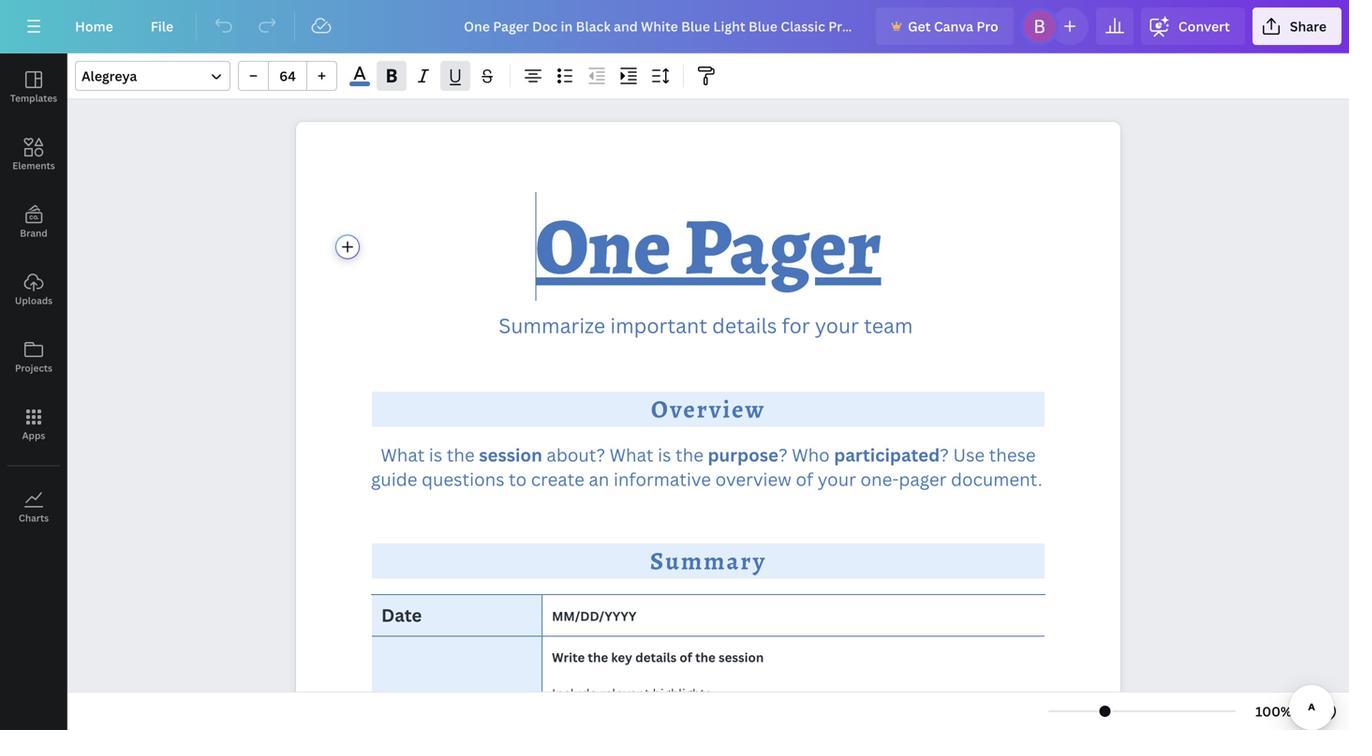 Task type: describe. For each thing, give the bounding box(es) containing it.
pager
[[684, 192, 881, 301]]

brand
[[20, 227, 48, 239]]

templates button
[[0, 53, 67, 121]]

file
[[151, 17, 174, 35]]

to
[[509, 467, 527, 491]]

an
[[589, 467, 610, 491]]

projects button
[[0, 323, 67, 391]]

your inside ? use these guide questions to create an informative overview of your one-pager document.
[[818, 467, 857, 491]]

one-
[[861, 467, 899, 491]]

team
[[864, 312, 913, 339]]

canva
[[934, 17, 974, 35]]

templates
[[10, 92, 57, 104]]

who
[[792, 443, 830, 467]]

charts button
[[0, 473, 67, 541]]

0 vertical spatial your
[[815, 312, 859, 339]]

100% button
[[1244, 696, 1305, 726]]

? use these guide questions to create an informative overview of your one-pager document.
[[371, 443, 1047, 491]]

these
[[989, 443, 1036, 467]]

uploads button
[[0, 256, 67, 323]]

convert
[[1179, 17, 1230, 35]]

summarize important details for your team
[[499, 312, 918, 339]]

apps
[[22, 429, 45, 442]]

share
[[1290, 17, 1327, 35]]

main menu bar
[[0, 0, 1350, 53]]

one pager
[[536, 192, 881, 301]]

? inside ? use these guide questions to create an informative overview of your one-pager document.
[[940, 443, 949, 467]]

Design title text field
[[449, 7, 869, 45]]

about?
[[547, 443, 606, 467]]

one
[[536, 192, 671, 301]]

#3b75c2 image
[[350, 82, 370, 86]]

session
[[479, 443, 543, 467]]

#3b75c2 image
[[350, 82, 370, 86]]

details
[[712, 312, 777, 339]]

guide
[[371, 467, 417, 491]]

1 ? from the left
[[779, 443, 788, 467]]

100%
[[1256, 702, 1292, 720]]

projects
[[15, 362, 52, 374]]

2 what from the left
[[610, 443, 654, 467]]

1 is from the left
[[429, 443, 442, 467]]

of
[[796, 467, 814, 491]]

elements
[[12, 159, 55, 172]]

elements button
[[0, 121, 67, 188]]

alegreya button
[[75, 61, 231, 91]]



Task type: vqa. For each thing, say whether or not it's contained in the screenshot.
the to the right
yes



Task type: locate. For each thing, give the bounding box(es) containing it.
2 is from the left
[[658, 443, 671, 467]]

important
[[610, 312, 708, 339]]

document.
[[951, 467, 1043, 491]]

2 the from the left
[[676, 443, 704, 467]]

the up questions
[[447, 443, 475, 467]]

1 horizontal spatial ?
[[940, 443, 949, 467]]

– – number field
[[275, 67, 301, 85]]

pro
[[977, 17, 999, 35]]

none text field containing one pager
[[296, 122, 1121, 730]]

overview
[[716, 467, 792, 491]]

1 horizontal spatial the
[[676, 443, 704, 467]]

uploads
[[15, 294, 53, 307]]

brand button
[[0, 188, 67, 256]]

0 horizontal spatial ?
[[779, 443, 788, 467]]

1 horizontal spatial what
[[610, 443, 654, 467]]

participated
[[834, 443, 940, 467]]

1 the from the left
[[447, 443, 475, 467]]

for
[[782, 312, 810, 339]]

1 what from the left
[[381, 443, 425, 467]]

0 horizontal spatial what
[[381, 443, 425, 467]]

what
[[381, 443, 425, 467], [610, 443, 654, 467]]

1 horizontal spatial is
[[658, 443, 671, 467]]

questions
[[422, 467, 505, 491]]

0 horizontal spatial is
[[429, 443, 442, 467]]

what up guide
[[381, 443, 425, 467]]

get canva pro button
[[876, 7, 1014, 45]]

None text field
[[296, 122, 1121, 730]]

your right of
[[818, 467, 857, 491]]

is up informative
[[658, 443, 671, 467]]

pager
[[899, 467, 947, 491]]

your
[[815, 312, 859, 339], [818, 467, 857, 491]]

?
[[779, 443, 788, 467], [940, 443, 949, 467]]

file button
[[136, 7, 189, 45]]

create
[[531, 467, 585, 491]]

apps button
[[0, 391, 67, 458]]

convert button
[[1141, 7, 1245, 45]]

home
[[75, 17, 113, 35]]

charts
[[19, 512, 49, 524]]

the
[[447, 443, 475, 467], [676, 443, 704, 467]]

is up questions
[[429, 443, 442, 467]]

2 ? from the left
[[940, 443, 949, 467]]

alegreya
[[82, 67, 137, 85]]

side panel tab list
[[0, 53, 67, 541]]

0 horizontal spatial the
[[447, 443, 475, 467]]

is
[[429, 443, 442, 467], [658, 443, 671, 467]]

informative
[[614, 467, 711, 491]]

the up informative
[[676, 443, 704, 467]]

? left use
[[940, 443, 949, 467]]

purpose
[[708, 443, 779, 467]]

get canva pro
[[908, 17, 999, 35]]

summarize
[[499, 312, 606, 339]]

1 vertical spatial your
[[818, 467, 857, 491]]

group
[[238, 61, 337, 91]]

get
[[908, 17, 931, 35]]

home link
[[60, 7, 128, 45]]

? left who
[[779, 443, 788, 467]]

what up informative
[[610, 443, 654, 467]]

what is the session about? what is the purpose ? who participated
[[381, 443, 940, 467]]

your right "for"
[[815, 312, 859, 339]]

share button
[[1253, 7, 1342, 45]]

use
[[953, 443, 985, 467]]



